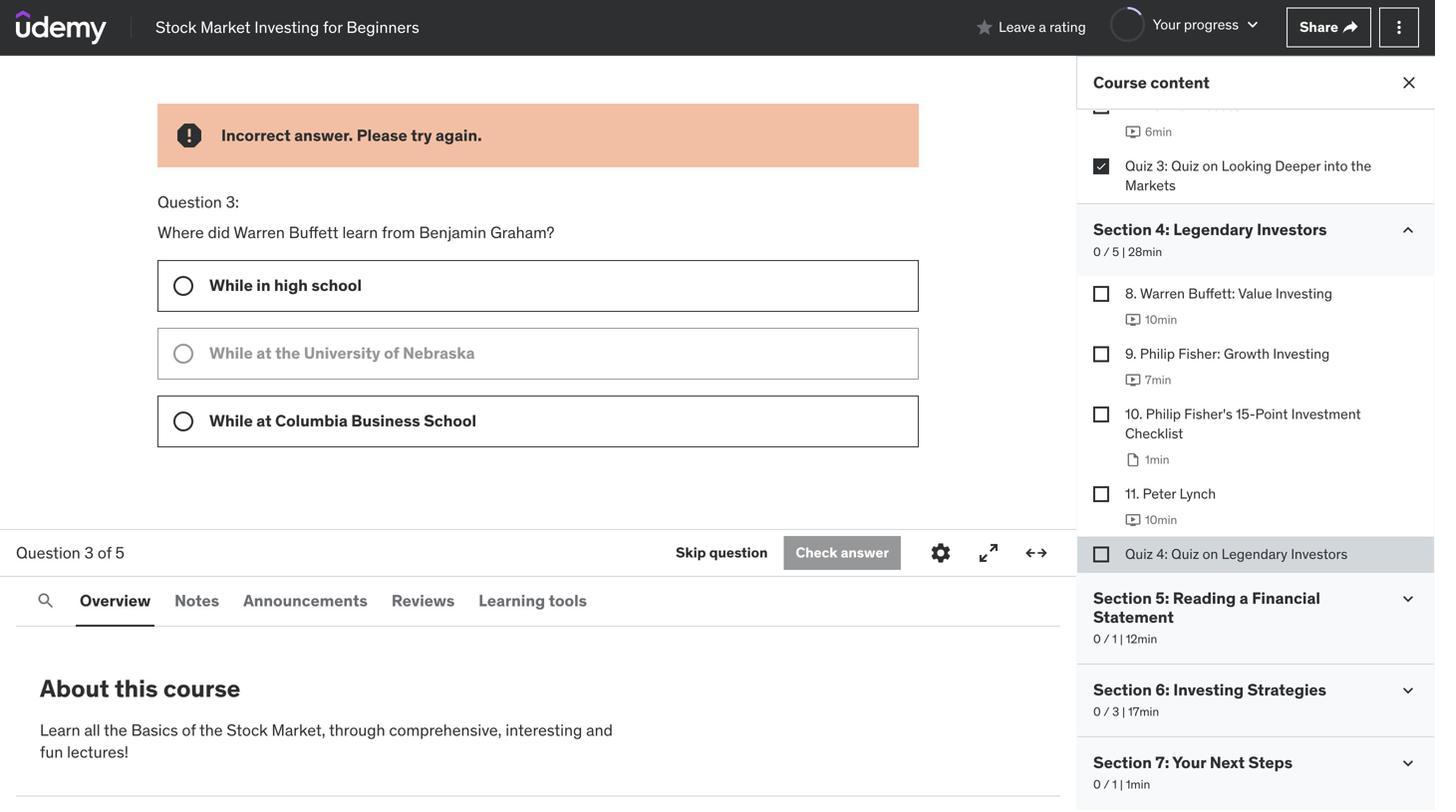 Task type: describe. For each thing, give the bounding box(es) containing it.
beginners
[[346, 17, 419, 37]]

investors inside section 4: legendary investors 0 / 5 | 28min
[[1257, 219, 1327, 240]]

markets
[[1125, 176, 1176, 194]]

graham?
[[490, 222, 555, 243]]

course
[[1093, 72, 1147, 93]]

a inside section 5: reading a financial statement 0 / 1 | 12min
[[1240, 588, 1248, 608]]

lectures!
[[67, 742, 129, 763]]

2 xsmall image from the top
[[1093, 158, 1109, 174]]

high
[[274, 275, 308, 295]]

fisher:
[[1178, 345, 1220, 363]]

section 7: your next steps 0 / 1 | 1min
[[1093, 752, 1293, 793]]

1 inside section 5: reading a financial statement 0 / 1 | 12min
[[1112, 632, 1117, 647]]

3: for question
[[226, 192, 239, 212]]

quiz 3: quiz on looking deeper into the markets
[[1125, 157, 1372, 194]]

leave
[[999, 18, 1036, 36]]

rating
[[1050, 18, 1086, 36]]

section for section 6: investing strategies
[[1093, 680, 1152, 700]]

fullscreen image
[[977, 541, 1001, 565]]

0 inside section 4: legendary investors 0 / 5 | 28min
[[1093, 244, 1101, 259]]

on for legendary
[[1203, 545, 1218, 563]]

again.
[[436, 125, 482, 145]]

into
[[1324, 157, 1348, 175]]

0 horizontal spatial 5
[[115, 542, 125, 563]]

8.
[[1125, 285, 1137, 303]]

section 7: your next steps button
[[1093, 752, 1293, 773]]

9. philip fisher: growth investing
[[1125, 345, 1330, 363]]

7:
[[1156, 752, 1169, 773]]

course content
[[1093, 72, 1210, 93]]

nebraska
[[403, 343, 475, 363]]

share
[[1300, 18, 1338, 36]]

6:
[[1156, 680, 1170, 700]]

where did warren buffett learn from benjamin graham? group
[[157, 260, 919, 447]]

while for while at the university of nebraska
[[209, 343, 253, 363]]

question for question 3: where did warren buffett learn from benjamin graham?
[[157, 192, 222, 212]]

xsmall image for 7. the ipo process
[[1093, 98, 1109, 114]]

| inside section 4: legendary investors 0 / 5 | 28min
[[1122, 244, 1125, 259]]

start philip fisher's 15-point investment checklist image
[[1125, 452, 1141, 468]]

0 inside section 5: reading a financial statement 0 / 1 | 12min
[[1093, 632, 1101, 647]]

checklist
[[1125, 425, 1183, 442]]

comprehensive,
[[389, 720, 502, 740]]

while in high school
[[209, 275, 362, 295]]

investing right growth
[[1273, 345, 1330, 363]]

growth
[[1224, 345, 1270, 363]]

close course content sidebar image
[[1399, 73, 1419, 93]]

deeper
[[1275, 157, 1321, 175]]

where
[[157, 222, 204, 243]]

settings image
[[929, 541, 953, 565]]

section 5: reading a financial statement 0 / 1 | 12min
[[1093, 588, 1320, 647]]

on for looking
[[1203, 157, 1218, 175]]

28min
[[1128, 244, 1162, 259]]

3: for quiz
[[1156, 157, 1168, 175]]

leave a rating button
[[975, 3, 1086, 51]]

incorrect answer. please try again.
[[221, 125, 482, 145]]

investing inside section 6: investing strategies 0 / 3 | 17min
[[1173, 680, 1244, 700]]

market
[[200, 17, 251, 37]]

question 3 of 5
[[16, 542, 125, 563]]

xsmall image inside share button
[[1342, 19, 1358, 35]]

section 4: legendary investors 0 / 5 | 28min
[[1093, 219, 1327, 259]]

learning tools
[[479, 590, 587, 611]]

6min
[[1145, 124, 1172, 140]]

the down course on the bottom of the page
[[199, 720, 223, 740]]

value
[[1238, 285, 1272, 303]]

section for section 4: legendary investors
[[1093, 219, 1152, 240]]

point
[[1255, 405, 1288, 423]]

/ inside section 7: your next steps 0 / 1 | 1min
[[1104, 777, 1109, 793]]

the inside where did warren buffett learn from benjamin graham? group
[[275, 343, 300, 363]]

10. philip fisher's 15-point investment checklist
[[1125, 405, 1361, 442]]

skip question
[[676, 544, 768, 562]]

3 inside section 6: investing strategies 0 / 3 | 17min
[[1112, 704, 1119, 720]]

section for section 7: your next steps
[[1093, 752, 1152, 773]]

17min
[[1128, 704, 1159, 720]]

buffett
[[289, 222, 338, 243]]

benjamin
[[419, 222, 486, 243]]

1 inside section 7: your next steps 0 / 1 | 1min
[[1112, 777, 1117, 793]]

tools
[[549, 590, 587, 611]]

your progress button
[[1110, 7, 1263, 42]]

this
[[115, 674, 158, 704]]

legendary inside section 4: legendary investors 0 / 5 | 28min
[[1173, 219, 1253, 240]]

xsmall image for 11. peter lynch
[[1093, 486, 1109, 502]]

looking
[[1222, 157, 1272, 175]]

steps
[[1248, 752, 1293, 773]]

ipo
[[1165, 97, 1188, 115]]

8. warren buffett: value investing
[[1125, 285, 1332, 303]]

7.
[[1125, 97, 1135, 115]]

/ inside section 5: reading a financial statement 0 / 1 | 12min
[[1104, 632, 1109, 647]]

school
[[424, 410, 476, 431]]

small image for section 7: your next steps
[[1398, 753, 1418, 773]]

interesting
[[506, 720, 582, 740]]

1 vertical spatial legendary
[[1222, 545, 1288, 563]]

of for basics
[[182, 720, 196, 740]]

1min inside section 7: your next steps 0 / 1 | 1min
[[1126, 777, 1150, 793]]

next
[[1210, 752, 1245, 773]]

7. the ipo process
[[1125, 97, 1241, 115]]

business
[[351, 410, 420, 431]]

small image for section 5: reading a financial statement
[[1398, 589, 1418, 609]]

section 4: legendary investors button
[[1093, 219, 1327, 240]]

section for section 5: reading a financial statement
[[1093, 588, 1152, 608]]

lynch
[[1180, 485, 1216, 503]]

course
[[163, 674, 241, 704]]

announcements
[[243, 590, 368, 611]]

0 horizontal spatial stock
[[155, 17, 197, 37]]

at for columbia
[[256, 410, 272, 431]]

play the ipo process image
[[1125, 124, 1141, 140]]

stock inside learn all the basics of the stock market, through comprehensive, interesting and fun lectures!
[[227, 720, 268, 740]]

answer.
[[294, 125, 353, 145]]

statement
[[1093, 607, 1174, 627]]

| inside section 5: reading a financial statement 0 / 1 | 12min
[[1120, 632, 1123, 647]]

school
[[311, 275, 362, 295]]

1 vertical spatial investors
[[1291, 545, 1348, 563]]

/ inside section 6: investing strategies 0 / 3 | 17min
[[1104, 704, 1109, 720]]

your progress
[[1153, 15, 1239, 33]]

philip for 9.
[[1140, 345, 1175, 363]]



Task type: vqa. For each thing, say whether or not it's contained in the screenshot.
first xsmall icon from the bottom
no



Task type: locate. For each thing, give the bounding box(es) containing it.
please
[[357, 125, 407, 145]]

warren right did
[[234, 222, 285, 243]]

1 0 from the top
[[1093, 244, 1101, 259]]

quiz 4: quiz on legendary investors
[[1125, 545, 1348, 563]]

financial
[[1252, 588, 1320, 608]]

section left "5:"
[[1093, 588, 1152, 608]]

section 6: investing strategies button
[[1093, 680, 1327, 700]]

2 section from the top
[[1093, 588, 1152, 608]]

3: up markets
[[1156, 157, 1168, 175]]

leave a rating
[[999, 18, 1086, 36]]

2 vertical spatial while
[[209, 410, 253, 431]]

stock left market
[[155, 17, 197, 37]]

of up overview
[[98, 542, 111, 563]]

your inside section 7: your next steps 0 / 1 | 1min
[[1172, 752, 1206, 773]]

overview button
[[76, 577, 155, 625]]

while down while in high school
[[209, 343, 253, 363]]

buffett:
[[1188, 285, 1235, 303]]

/ down statement
[[1104, 632, 1109, 647]]

2 at from the top
[[256, 410, 272, 431]]

the left the university at the left top of page
[[275, 343, 300, 363]]

xsmall image left 10.
[[1093, 407, 1109, 422]]

0 horizontal spatial 3
[[84, 542, 94, 563]]

1min down section 7: your next steps dropdown button
[[1126, 777, 1150, 793]]

1 vertical spatial 5
[[115, 542, 125, 563]]

university
[[304, 343, 380, 363]]

1 vertical spatial 3:
[[226, 192, 239, 212]]

legendary up financial
[[1222, 545, 1288, 563]]

question
[[709, 544, 768, 562]]

the right all
[[104, 720, 127, 740]]

legendary
[[1173, 219, 1253, 240], [1222, 545, 1288, 563]]

learn all the basics of the stock market, through comprehensive, interesting and fun lectures!
[[40, 720, 613, 763]]

/ left the 28min
[[1104, 244, 1109, 259]]

0 down statement
[[1093, 632, 1101, 647]]

1 vertical spatial 10min
[[1145, 512, 1177, 528]]

xsmall image
[[1093, 98, 1109, 114], [1093, 158, 1109, 174], [1093, 286, 1109, 302], [1093, 346, 1109, 362], [1093, 486, 1109, 502]]

0 left 17min
[[1093, 704, 1101, 720]]

play peter lynch image
[[1125, 512, 1141, 528]]

question for question 3 of 5
[[16, 542, 81, 563]]

10min down peter
[[1145, 512, 1177, 528]]

market,
[[272, 720, 326, 740]]

investing right value
[[1276, 285, 1332, 303]]

| left 17min
[[1122, 704, 1125, 720]]

| left the 28min
[[1122, 244, 1125, 259]]

quiz
[[1125, 157, 1153, 175], [1171, 157, 1199, 175], [1125, 545, 1153, 563], [1171, 545, 1199, 563]]

a left rating at the top right
[[1039, 18, 1046, 36]]

on
[[1203, 157, 1218, 175], [1203, 545, 1218, 563]]

investing
[[254, 17, 319, 37], [1276, 285, 1332, 303], [1273, 345, 1330, 363], [1173, 680, 1244, 700]]

10min
[[1145, 312, 1177, 328], [1145, 512, 1177, 528]]

2 1 from the top
[[1112, 777, 1117, 793]]

10min for warren
[[1145, 312, 1177, 328]]

try
[[411, 125, 432, 145]]

question up search 'icon'
[[16, 542, 81, 563]]

learn
[[40, 720, 80, 740]]

at
[[256, 343, 272, 363], [256, 410, 272, 431]]

actions image
[[1389, 17, 1409, 37]]

1 horizontal spatial question
[[157, 192, 222, 212]]

0 vertical spatial 5
[[1112, 244, 1119, 259]]

while at columbia business school
[[209, 410, 476, 431]]

4 xsmall image from the top
[[1093, 346, 1109, 362]]

3: inside quiz 3: quiz on looking deeper into the markets
[[1156, 157, 1168, 175]]

1
[[1112, 632, 1117, 647], [1112, 777, 1117, 793]]

1 vertical spatial a
[[1240, 588, 1248, 608]]

0 vertical spatial investors
[[1257, 219, 1327, 240]]

philip inside 10. philip fisher's 15-point investment checklist
[[1146, 405, 1181, 423]]

0 horizontal spatial 3:
[[226, 192, 239, 212]]

stock market investing for beginners link
[[155, 16, 419, 39]]

0 vertical spatial xsmall image
[[1342, 19, 1358, 35]]

xsmall image for 9. philip fisher: growth investing
[[1093, 346, 1109, 362]]

content
[[1151, 72, 1210, 93]]

4 / from the top
[[1104, 777, 1109, 793]]

/ inside section 4: legendary investors 0 / 5 | 28min
[[1104, 244, 1109, 259]]

3:
[[1156, 157, 1168, 175], [226, 192, 239, 212]]

12min
[[1126, 632, 1157, 647]]

reviews
[[392, 590, 455, 611]]

| left 12min
[[1120, 632, 1123, 647]]

10min right play warren buffett: value investing "image"
[[1145, 312, 1177, 328]]

1 at from the top
[[256, 343, 272, 363]]

investors down deeper at the right top of the page
[[1257, 219, 1327, 240]]

0 inside section 7: your next steps 0 / 1 | 1min
[[1093, 777, 1101, 793]]

at down in
[[256, 343, 272, 363]]

section up the 28min
[[1093, 219, 1152, 240]]

4: for section
[[1156, 219, 1170, 240]]

skip
[[676, 544, 706, 562]]

1min right 'start philip fisher's 15-point investment checklist' icon
[[1145, 452, 1170, 467]]

1 vertical spatial 4:
[[1156, 545, 1168, 563]]

xsmall image
[[1342, 19, 1358, 35], [1093, 407, 1109, 422], [1093, 546, 1109, 562]]

the
[[1351, 157, 1372, 175], [275, 343, 300, 363], [104, 720, 127, 740], [199, 720, 223, 740]]

philip
[[1140, 345, 1175, 363], [1146, 405, 1181, 423]]

9.
[[1125, 345, 1137, 363]]

fisher's
[[1184, 405, 1233, 423]]

question 3: where did warren buffett learn from benjamin graham?
[[157, 192, 558, 243]]

investing right 6:
[[1173, 680, 1244, 700]]

3 / from the top
[[1104, 704, 1109, 720]]

warren
[[234, 222, 285, 243], [1140, 285, 1185, 303]]

0 vertical spatial of
[[384, 343, 399, 363]]

section left 7: on the right of page
[[1093, 752, 1152, 773]]

3 while from the top
[[209, 410, 253, 431]]

columbia
[[275, 410, 348, 431]]

1 vertical spatial on
[[1203, 545, 1218, 563]]

of right "basics"
[[182, 720, 196, 740]]

1 vertical spatial xsmall image
[[1093, 407, 1109, 422]]

from
[[382, 222, 415, 243]]

| inside section 6: investing strategies 0 / 3 | 17min
[[1122, 704, 1125, 720]]

while for while in high school
[[209, 275, 253, 295]]

1 horizontal spatial 3:
[[1156, 157, 1168, 175]]

notes
[[175, 590, 219, 611]]

section inside section 5: reading a financial statement 0 / 1 | 12min
[[1093, 588, 1152, 608]]

xsmall image right share
[[1342, 19, 1358, 35]]

0 vertical spatial 3:
[[1156, 157, 1168, 175]]

3: inside question 3: where did warren buffett learn from benjamin graham?
[[226, 192, 239, 212]]

check answer button
[[784, 536, 901, 570]]

1 vertical spatial of
[[98, 542, 111, 563]]

1 horizontal spatial a
[[1240, 588, 1248, 608]]

2 vertical spatial of
[[182, 720, 196, 740]]

while for while at columbia business school
[[209, 410, 253, 431]]

learn
[[342, 222, 378, 243]]

0 horizontal spatial a
[[1039, 18, 1046, 36]]

check answer
[[796, 544, 889, 562]]

xsmall image right expanded view "image"
[[1093, 546, 1109, 562]]

basics
[[131, 720, 178, 740]]

reviews button
[[388, 577, 459, 625]]

3 left 17min
[[1112, 704, 1119, 720]]

notes button
[[171, 577, 223, 625]]

1 / from the top
[[1104, 244, 1109, 259]]

1 down section 7: your next steps dropdown button
[[1112, 777, 1117, 793]]

progress
[[1184, 15, 1239, 33]]

3 0 from the top
[[1093, 704, 1101, 720]]

4 0 from the top
[[1093, 777, 1101, 793]]

4 section from the top
[[1093, 752, 1152, 773]]

/ down section 7: your next steps dropdown button
[[1104, 777, 1109, 793]]

0 inside section 6: investing strategies 0 / 3 | 17min
[[1093, 704, 1101, 720]]

of inside where did warren buffett learn from benjamin graham? group
[[384, 343, 399, 363]]

4: inside section 4: legendary investors 0 / 5 | 28min
[[1156, 219, 1170, 240]]

2 vertical spatial xsmall image
[[1093, 546, 1109, 562]]

legendary up buffett:
[[1173, 219, 1253, 240]]

strategies
[[1247, 680, 1327, 700]]

3: up did
[[226, 192, 239, 212]]

learning
[[479, 590, 545, 611]]

5 up overview
[[115, 542, 125, 563]]

5
[[1112, 244, 1119, 259], [115, 542, 125, 563]]

your
[[1153, 15, 1181, 33], [1172, 752, 1206, 773]]

0 vertical spatial 1min
[[1145, 452, 1170, 467]]

incorrect
[[221, 125, 291, 145]]

the
[[1138, 97, 1161, 115]]

investors up financial
[[1291, 545, 1348, 563]]

5 xsmall image from the top
[[1093, 486, 1109, 502]]

section inside section 4: legendary investors 0 / 5 | 28min
[[1093, 219, 1152, 240]]

4: up "5:"
[[1156, 545, 1168, 563]]

0
[[1093, 244, 1101, 259], [1093, 632, 1101, 647], [1093, 704, 1101, 720], [1093, 777, 1101, 793]]

0 vertical spatial at
[[256, 343, 272, 363]]

3 section from the top
[[1093, 680, 1152, 700]]

1 left 12min
[[1112, 632, 1117, 647]]

1 vertical spatial 1
[[1112, 777, 1117, 793]]

2 0 from the top
[[1093, 632, 1101, 647]]

0 vertical spatial 1
[[1112, 632, 1117, 647]]

and
[[586, 720, 613, 740]]

of left nebraska
[[384, 343, 399, 363]]

1 horizontal spatial 5
[[1112, 244, 1119, 259]]

section up 17min
[[1093, 680, 1152, 700]]

answer
[[841, 544, 889, 562]]

5 inside section 4: legendary investors 0 / 5 | 28min
[[1112, 244, 1119, 259]]

11.
[[1125, 485, 1139, 503]]

1 vertical spatial while
[[209, 343, 253, 363]]

1 vertical spatial philip
[[1146, 405, 1181, 423]]

0 horizontal spatial of
[[98, 542, 111, 563]]

0 down section 7: your next steps dropdown button
[[1093, 777, 1101, 793]]

your left progress
[[1153, 15, 1181, 33]]

through
[[329, 720, 385, 740]]

question
[[157, 192, 222, 212], [16, 542, 81, 563]]

2 / from the top
[[1104, 632, 1109, 647]]

0 horizontal spatial warren
[[234, 222, 285, 243]]

5:
[[1156, 588, 1169, 608]]

1 horizontal spatial 3
[[1112, 704, 1119, 720]]

| down section 7: your next steps dropdown button
[[1120, 777, 1123, 793]]

0 vertical spatial on
[[1203, 157, 1218, 175]]

fun
[[40, 742, 63, 763]]

1 vertical spatial your
[[1172, 752, 1206, 773]]

warren inside question 3: where did warren buffett learn from benjamin graham?
[[234, 222, 285, 243]]

on left 'looking'
[[1203, 157, 1218, 175]]

2 10min from the top
[[1145, 512, 1177, 528]]

1 xsmall image from the top
[[1093, 98, 1109, 114]]

small image for section 4: legendary investors
[[1398, 220, 1418, 240]]

learning tools button
[[475, 577, 591, 625]]

0 vertical spatial while
[[209, 275, 253, 295]]

1 vertical spatial stock
[[227, 720, 268, 740]]

warren inside sidebar element
[[1140, 285, 1185, 303]]

0 vertical spatial warren
[[234, 222, 285, 243]]

small image
[[975, 17, 995, 37], [1398, 220, 1418, 240], [1398, 589, 1418, 609], [1398, 681, 1418, 701], [1398, 753, 1418, 773]]

of inside learn all the basics of the stock market, through comprehensive, interesting and fun lectures!
[[182, 720, 196, 740]]

1 on from the top
[[1203, 157, 1218, 175]]

small image inside the leave a rating button
[[975, 17, 995, 37]]

play warren buffett: value investing image
[[1125, 312, 1141, 328]]

4: up the 28min
[[1156, 219, 1170, 240]]

1 horizontal spatial stock
[[227, 720, 268, 740]]

stock left market,
[[227, 720, 268, 740]]

your right 7: on the right of page
[[1172, 752, 1206, 773]]

question up where
[[157, 192, 222, 212]]

your inside dropdown button
[[1153, 15, 1181, 33]]

section inside section 6: investing strategies 0 / 3 | 17min
[[1093, 680, 1152, 700]]

share button
[[1287, 7, 1371, 47]]

0 vertical spatial question
[[157, 192, 222, 212]]

warren right '8.'
[[1140, 285, 1185, 303]]

/ left 17min
[[1104, 704, 1109, 720]]

peter
[[1143, 485, 1176, 503]]

1 horizontal spatial of
[[182, 720, 196, 740]]

0 vertical spatial legendary
[[1173, 219, 1253, 240]]

5 left the 28min
[[1112, 244, 1119, 259]]

while at the university of nebraska
[[209, 343, 475, 363]]

1 horizontal spatial warren
[[1140, 285, 1185, 303]]

check
[[796, 544, 838, 562]]

investing left "for"
[[254, 17, 319, 37]]

0 vertical spatial 3
[[84, 542, 94, 563]]

0 horizontal spatial question
[[16, 542, 81, 563]]

1 10min from the top
[[1145, 312, 1177, 328]]

sidebar element
[[1076, 0, 1435, 810]]

philip up "checklist"
[[1146, 405, 1181, 423]]

announcements button
[[239, 577, 372, 625]]

skip question button
[[676, 536, 768, 570]]

1 while from the top
[[209, 275, 253, 295]]

2 on from the top
[[1203, 545, 1218, 563]]

1 section from the top
[[1093, 219, 1152, 240]]

7min
[[1145, 372, 1171, 388]]

while left columbia
[[209, 410, 253, 431]]

4: for quiz
[[1156, 545, 1168, 563]]

1 vertical spatial question
[[16, 542, 81, 563]]

0 vertical spatial philip
[[1140, 345, 1175, 363]]

philip up 7min
[[1140, 345, 1175, 363]]

the inside quiz 3: quiz on looking deeper into the markets
[[1351, 157, 1372, 175]]

10.
[[1125, 405, 1143, 423]]

the right into
[[1351, 157, 1372, 175]]

10min for peter
[[1145, 512, 1177, 528]]

play philip fisher: growth investing image
[[1125, 372, 1141, 388]]

expanded view image
[[1025, 541, 1048, 565]]

udemy image
[[16, 10, 107, 44]]

on inside quiz 3: quiz on looking deeper into the markets
[[1203, 157, 1218, 175]]

0 vertical spatial your
[[1153, 15, 1181, 33]]

question inside question 3: where did warren buffett learn from benjamin graham?
[[157, 192, 222, 212]]

of for university
[[384, 343, 399, 363]]

small image
[[1243, 14, 1263, 34]]

investment
[[1291, 405, 1361, 423]]

on up reading
[[1203, 545, 1218, 563]]

| inside section 7: your next steps 0 / 1 | 1min
[[1120, 777, 1123, 793]]

search image
[[36, 591, 56, 611]]

about this course
[[40, 674, 241, 704]]

all
[[84, 720, 100, 740]]

3 xsmall image from the top
[[1093, 286, 1109, 302]]

1 vertical spatial warren
[[1140, 285, 1185, 303]]

0 vertical spatial 10min
[[1145, 312, 1177, 328]]

2 while from the top
[[209, 343, 253, 363]]

section inside section 7: your next steps 0 / 1 | 1min
[[1093, 752, 1152, 773]]

overview
[[80, 590, 151, 611]]

1 1 from the top
[[1112, 632, 1117, 647]]

3 up overview
[[84, 542, 94, 563]]

philip for 10.
[[1146, 405, 1181, 423]]

1 vertical spatial at
[[256, 410, 272, 431]]

a inside button
[[1039, 18, 1046, 36]]

at left columbia
[[256, 410, 272, 431]]

reading
[[1173, 588, 1236, 608]]

|
[[1122, 244, 1125, 259], [1120, 632, 1123, 647], [1122, 704, 1125, 720], [1120, 777, 1123, 793]]

0 vertical spatial a
[[1039, 18, 1046, 36]]

while left in
[[209, 275, 253, 295]]

process
[[1191, 97, 1241, 115]]

1 vertical spatial 3
[[1112, 704, 1119, 720]]

xsmall image for 8. warren buffett: value investing
[[1093, 286, 1109, 302]]

1 vertical spatial 1min
[[1126, 777, 1150, 793]]

0 left the 28min
[[1093, 244, 1101, 259]]

small image for section 6: investing strategies
[[1398, 681, 1418, 701]]

2 horizontal spatial of
[[384, 343, 399, 363]]

0 vertical spatial 4:
[[1156, 219, 1170, 240]]

at for the
[[256, 343, 272, 363]]

0 vertical spatial stock
[[155, 17, 197, 37]]

a right reading
[[1240, 588, 1248, 608]]



